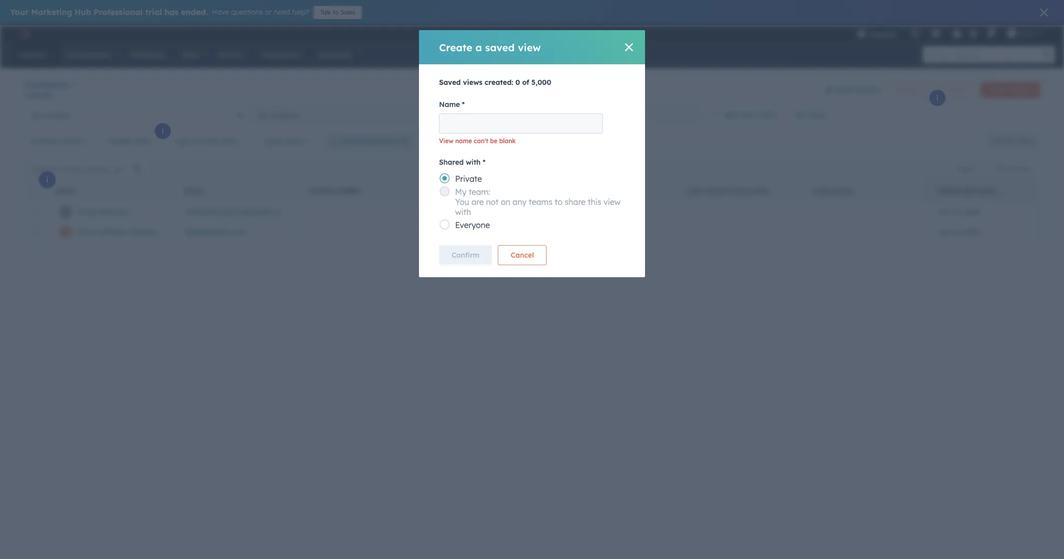 Task type: locate. For each thing, give the bounding box(es) containing it.
1 horizontal spatial owner
[[467, 187, 490, 195]]

2 horizontal spatial contacts
[[526, 111, 554, 120]]

0 horizontal spatial close image
[[625, 43, 633, 51]]

i button down contact owner popup button
[[39, 172, 55, 188]]

contacts inside button
[[526, 111, 554, 120]]

i button left import
[[930, 90, 946, 106]]

2 horizontal spatial all
[[795, 111, 804, 120]]

1 vertical spatial i
[[162, 127, 164, 136]]

0 vertical spatial last
[[176, 137, 191, 146]]

0 horizontal spatial all
[[32, 111, 40, 120]]

with inside the my team: you are not on any teams to share this view with
[[455, 207, 471, 217]]

column header
[[550, 180, 676, 202]]

2023 for sep 21, 2023
[[965, 228, 980, 237]]

descending sort. press to sort ascending. element
[[1040, 187, 1044, 195]]

hubspot link
[[12, 27, 38, 39]]

view right the this
[[604, 197, 621, 207]]

i down the all contacts button
[[162, 127, 164, 136]]

1 horizontal spatial date
[[222, 137, 238, 146]]

0 horizontal spatial my
[[258, 111, 268, 120]]

contact owner down all contacts
[[31, 137, 82, 146]]

0 vertical spatial unassigned
[[485, 111, 524, 120]]

add view (3/5)
[[724, 111, 776, 120]]

shared with * element
[[439, 170, 625, 233]]

24,
[[953, 207, 963, 217]]

contacts down contacts banner
[[526, 111, 554, 120]]

1 horizontal spatial contacts
[[270, 111, 299, 120]]

1 horizontal spatial to
[[555, 197, 563, 207]]

contacts
[[42, 111, 71, 120], [270, 111, 299, 120], [526, 111, 554, 120]]

view name can't be blank
[[439, 137, 516, 145]]

last left activity at the top right of the page
[[687, 187, 702, 195]]

my up lead status
[[258, 111, 268, 120]]

view inside button
[[1019, 137, 1032, 145]]

owner up are
[[467, 187, 490, 195]]

save
[[1004, 137, 1018, 145]]

all
[[795, 111, 804, 120], [32, 111, 40, 120], [444, 137, 453, 146]]

on
[[501, 197, 511, 207]]

last left activity
[[176, 137, 191, 146]]

0 horizontal spatial press to sort. image
[[286, 187, 290, 194]]

1 vertical spatial unassigned
[[437, 207, 476, 217]]

press to sort. element for lead status
[[914, 187, 918, 195]]

views right saved at left
[[463, 78, 483, 87]]

0 horizontal spatial lead
[[264, 137, 281, 146]]

0 vertical spatial my
[[258, 111, 268, 120]]

1 horizontal spatial press to sort. element
[[914, 187, 918, 195]]

not
[[486, 197, 499, 207]]

0 horizontal spatial date
[[134, 137, 150, 146]]

0 horizontal spatial last
[[176, 137, 191, 146]]

press to sort. image for email
[[286, 187, 290, 194]]

0 horizontal spatial date
[[736, 187, 752, 195]]

saved
[[439, 78, 461, 87]]

lead
[[264, 137, 281, 146], [813, 187, 829, 195]]

1 vertical spatial name
[[56, 187, 74, 195]]

0 horizontal spatial press to sort. element
[[286, 187, 290, 195]]

1 horizontal spatial name
[[439, 100, 460, 109]]

lead left status
[[813, 187, 829, 195]]

0 vertical spatial views
[[463, 78, 483, 87]]

create up oct
[[938, 187, 962, 195]]

contacts down records at the top of the page
[[42, 111, 71, 120]]

name down saved at left
[[439, 100, 460, 109]]

1 horizontal spatial close image
[[1041, 9, 1049, 17]]

last inside the last activity date popup button
[[176, 137, 191, 146]]

0 horizontal spatial owner
[[60, 137, 82, 146]]

2 vertical spatial i
[[46, 175, 48, 184]]

1 (edt) from the left
[[754, 187, 770, 195]]

unassigned for bh@hubspot.com
[[437, 228, 476, 237]]

0 horizontal spatial views
[[463, 78, 483, 87]]

help image
[[953, 30, 962, 39]]

2 press to sort. element from the left
[[914, 187, 918, 195]]

2 press to sort. image from the left
[[914, 187, 918, 194]]

name down search name, phone, email addresses, or company search box
[[56, 187, 74, 195]]

search image
[[1044, 51, 1051, 58]]

1 contacts from the left
[[42, 111, 71, 120]]

lead status
[[813, 187, 854, 195]]

menu containing music
[[850, 25, 1053, 41]]

edit
[[995, 165, 1006, 172]]

1 vertical spatial last
[[687, 187, 702, 195]]

contacts button
[[24, 77, 78, 92]]

help?
[[292, 8, 310, 17]]

can't
[[474, 137, 489, 145]]

-- button for bh@hubspot.com
[[299, 222, 424, 242]]

contact down all contacts
[[31, 137, 58, 146]]

lead for lead status
[[264, 137, 281, 146]]

with left *
[[466, 158, 481, 167]]

1 horizontal spatial i button
[[155, 123, 171, 139]]

phone number
[[310, 187, 361, 195]]

last
[[176, 137, 191, 146], [687, 187, 702, 195]]

name
[[439, 100, 460, 109], [56, 187, 74, 195]]

all down 2 records
[[32, 111, 40, 120]]

contact
[[1010, 86, 1032, 93]]

press to sort. element
[[286, 187, 290, 195], [914, 187, 918, 195]]

views down data quality button
[[806, 111, 826, 120]]

-- button for robinsongreg175@gmail.com
[[299, 202, 424, 222]]

1 date from the left
[[134, 137, 150, 146]]

1 horizontal spatial contact owner
[[436, 187, 490, 195]]

create left a
[[439, 41, 473, 54]]

date right activity at the top right of the page
[[736, 187, 752, 195]]

0 vertical spatial contact
[[31, 137, 58, 146]]

1 horizontal spatial all
[[444, 137, 453, 146]]

create contact button
[[981, 82, 1041, 98]]

i down contact owner popup button
[[46, 175, 48, 184]]

None text field
[[439, 114, 603, 134]]

1 vertical spatial views
[[806, 111, 826, 120]]

1 vertical spatial close image
[[625, 43, 633, 51]]

0 horizontal spatial contact
[[31, 137, 58, 146]]

2 horizontal spatial i
[[937, 93, 939, 103]]

2023 right the 21,
[[965, 228, 980, 237]]

2 contacts from the left
[[270, 111, 299, 120]]

everyone
[[455, 220, 490, 230]]

close image
[[1041, 9, 1049, 17], [625, 43, 633, 51]]

contact
[[31, 137, 58, 146], [436, 187, 465, 195]]

created:
[[485, 78, 514, 87]]

owner
[[60, 137, 82, 146], [467, 187, 490, 195]]

0 vertical spatial lead
[[264, 137, 281, 146]]

to inside button
[[333, 9, 339, 16]]

all views link
[[789, 105, 833, 125]]

3 contacts from the left
[[526, 111, 554, 120]]

2 vertical spatial unassigned
[[437, 228, 476, 237]]

1 vertical spatial with
[[455, 207, 471, 217]]

this
[[588, 197, 602, 207]]

to left share
[[555, 197, 563, 207]]

0 vertical spatial owner
[[60, 137, 82, 146]]

1 vertical spatial contact
[[436, 187, 465, 195]]

create down the all contacts button
[[108, 137, 131, 146]]

sep 21, 2023
[[939, 228, 980, 237]]

contacts up lead status
[[270, 111, 299, 120]]

create inside button
[[990, 86, 1009, 93]]

0 horizontal spatial i
[[46, 175, 48, 184]]

0 horizontal spatial name
[[56, 187, 74, 195]]

0 horizontal spatial i button
[[39, 172, 55, 188]]

(1)
[[401, 137, 410, 146]]

1 vertical spatial lead
[[813, 187, 829, 195]]

views
[[463, 78, 483, 87], [806, 111, 826, 120]]

my contacts
[[258, 111, 299, 120]]

my contacts button
[[250, 105, 477, 125]]

edit columns
[[995, 165, 1031, 172]]

with
[[466, 158, 481, 167], [455, 207, 471, 217]]

confirm button
[[439, 245, 492, 265]]

halligan
[[99, 228, 129, 237]]

2023 for oct 24, 2023
[[965, 207, 981, 217]]

advanced
[[341, 137, 376, 146]]

i right actions 'popup button'
[[937, 93, 939, 103]]

need
[[274, 8, 290, 17]]

unassigned down you
[[437, 207, 476, 217]]

date down export "button"
[[964, 187, 979, 195]]

brian
[[78, 228, 97, 237]]

my down private on the left top
[[455, 187, 467, 197]]

greg robinson image
[[1008, 29, 1017, 38]]

1 horizontal spatial (edt)
[[981, 187, 998, 195]]

2 unassigned button from the top
[[424, 222, 550, 242]]

2 date from the left
[[964, 187, 979, 195]]

my inside button
[[258, 111, 268, 120]]

columns
[[1008, 165, 1031, 172]]

i button right create date
[[155, 123, 171, 139]]

talk to sales
[[320, 9, 356, 16]]

create a saved view dialog
[[419, 30, 645, 277]]

Search name, phone, email addresses, or company search field
[[27, 160, 149, 178]]

1 horizontal spatial date
[[964, 187, 979, 195]]

1 horizontal spatial press to sort. image
[[914, 187, 918, 194]]

owner up search name, phone, email addresses, or company search box
[[60, 137, 82, 146]]

all left name at the left top of page
[[444, 137, 453, 146]]

my
[[258, 111, 268, 120], [455, 187, 467, 197]]

lead left the status
[[264, 137, 281, 146]]

to inside the my team: you are not on any teams to share this view with
[[555, 197, 563, 207]]

0 vertical spatial 2023
[[965, 207, 981, 217]]

edit columns button
[[989, 162, 1038, 175]]

create left contact
[[990, 86, 1009, 93]]

date down the all contacts button
[[134, 137, 150, 146]]

all contacts button
[[24, 105, 250, 125]]

1 press to sort. element from the left
[[286, 187, 290, 195]]

unassigned up confirm button
[[437, 228, 476, 237]]

menu
[[850, 25, 1053, 41]]

1 vertical spatial owner
[[467, 187, 490, 195]]

1 horizontal spatial views
[[806, 111, 826, 120]]

0 horizontal spatial (edt)
[[754, 187, 770, 195]]

notifications button
[[983, 25, 1000, 41]]

questions
[[231, 8, 263, 17]]

professional
[[94, 7, 143, 17]]

0 vertical spatial with
[[466, 158, 481, 167]]

0 vertical spatial to
[[333, 9, 339, 16]]

cancel
[[511, 251, 534, 260]]

0 vertical spatial i
[[937, 93, 939, 103]]

create inside popup button
[[108, 137, 131, 146]]

export
[[957, 165, 976, 172]]

prev button
[[456, 246, 494, 260]]

unassigned for robinsongreg175@gmail.com
[[437, 207, 476, 217]]

descending sort. press to sort ascending. image
[[1040, 187, 1044, 194]]

contact up you
[[436, 187, 465, 195]]

views inside create a saved view dialog
[[463, 78, 483, 87]]

unassigned button up prev
[[424, 222, 550, 242]]

1 vertical spatial 2023
[[965, 228, 980, 237]]

1 unassigned button from the top
[[424, 202, 550, 222]]

1 press to sort. image from the left
[[286, 187, 290, 194]]

save view button
[[986, 133, 1041, 149]]

0 vertical spatial contact owner
[[31, 137, 82, 146]]

0 horizontal spatial to
[[333, 9, 339, 16]]

all right (3/5) on the right
[[795, 111, 804, 120]]

save view
[[1004, 137, 1032, 145]]

contact owner up you
[[436, 187, 490, 195]]

unassigned up blank
[[485, 111, 524, 120]]

1 horizontal spatial lead
[[813, 187, 829, 195]]

date right activity
[[222, 137, 238, 146]]

ended.
[[181, 7, 208, 17]]

calling icon image
[[911, 29, 920, 38]]

create contact
[[990, 86, 1032, 93]]

be
[[490, 137, 498, 145]]

to right the talk
[[333, 9, 339, 16]]

hubspot image
[[18, 27, 30, 39]]

0 horizontal spatial contact owner
[[31, 137, 82, 146]]

views for all
[[806, 111, 826, 120]]

lead inside 'popup button'
[[264, 137, 281, 146]]

have
[[212, 8, 229, 17]]

views for saved
[[463, 78, 483, 87]]

1 horizontal spatial my
[[455, 187, 467, 197]]

1 vertical spatial my
[[455, 187, 467, 197]]

activity
[[704, 187, 734, 195]]

all contacts
[[32, 111, 71, 120]]

view right saved
[[518, 41, 541, 54]]

(edt) right activity at the top right of the page
[[754, 187, 770, 195]]

my for my team: you are not on any teams to share this view with
[[455, 187, 467, 197]]

contact owner inside popup button
[[31, 137, 82, 146]]

unassigned button down team:
[[424, 202, 550, 222]]

sep
[[939, 228, 952, 237]]

settings image
[[970, 29, 979, 38]]

0 vertical spatial name
[[439, 100, 460, 109]]

1 horizontal spatial last
[[687, 187, 702, 195]]

create inside dialog
[[439, 41, 473, 54]]

shared with *
[[439, 158, 486, 167]]

0
[[516, 78, 520, 87]]

date
[[134, 137, 150, 146], [222, 137, 238, 146]]

press to sort. image
[[286, 187, 290, 194], [914, 187, 918, 194]]

create date
[[108, 137, 150, 146]]

(edt) down edit
[[981, 187, 998, 195]]

i for the bottommost i button
[[46, 175, 48, 184]]

1 horizontal spatial i
[[162, 127, 164, 136]]

view
[[439, 137, 454, 145]]

bh@hubspot.com link
[[185, 228, 246, 237]]

1 vertical spatial to
[[555, 197, 563, 207]]

view right add
[[740, 111, 757, 120]]

date
[[736, 187, 752, 195], [964, 187, 979, 195]]

view right save
[[1019, 137, 1032, 145]]

menu item
[[904, 25, 906, 41]]

2023 right 24,
[[965, 207, 981, 217]]

create for create contact
[[990, 86, 1009, 93]]

1 vertical spatial contact owner
[[436, 187, 490, 195]]

create for create a saved view
[[439, 41, 473, 54]]

close image inside create a saved view dialog
[[625, 43, 633, 51]]

talk
[[320, 9, 331, 16]]

0 horizontal spatial contacts
[[42, 111, 71, 120]]

bh@hubspot.com button
[[173, 222, 299, 242]]

2 horizontal spatial i button
[[930, 90, 946, 106]]

with up everyone
[[455, 207, 471, 217]]

greg
[[78, 207, 95, 217]]

my inside the my team: you are not on any teams to share this view with
[[455, 187, 467, 197]]

0 vertical spatial i button
[[930, 90, 946, 106]]



Task type: describe. For each thing, give the bounding box(es) containing it.
status
[[831, 187, 854, 195]]

owner inside popup button
[[60, 137, 82, 146]]

1
[[498, 248, 502, 257]]

last activity date
[[176, 137, 238, 146]]

hub
[[75, 7, 91, 17]]

export button
[[951, 162, 983, 175]]

blank
[[499, 137, 516, 145]]

unassigned button for robinsongreg175@gmail.com
[[424, 202, 550, 222]]

press to sort. element for email
[[286, 187, 290, 195]]

create for create date (edt)
[[938, 187, 962, 195]]

1 date from the left
[[736, 187, 752, 195]]

unassigned inside button
[[485, 111, 524, 120]]

greg robinson link
[[78, 207, 130, 217]]

i for topmost i button
[[937, 93, 939, 103]]

2 (edt) from the left
[[981, 187, 998, 195]]

upgrade
[[868, 30, 897, 38]]

create date button
[[102, 131, 163, 151]]

bh@hubspot.com
[[185, 228, 246, 237]]

contacts for all contacts
[[42, 111, 71, 120]]

import
[[946, 86, 967, 93]]

all for all contacts
[[32, 111, 40, 120]]

calling icon button
[[907, 27, 924, 40]]

1 vertical spatial i button
[[155, 123, 171, 139]]

1 button
[[494, 246, 505, 259]]

search button
[[1039, 46, 1056, 63]]

activity
[[193, 137, 219, 146]]

are
[[472, 197, 484, 207]]

your marketing hub professional trial has ended. have questions or need help?
[[10, 7, 310, 17]]

advanced filters (1)
[[341, 137, 410, 146]]

lead for lead status
[[813, 187, 829, 195]]

quality
[[855, 85, 881, 94]]

upgrade image
[[857, 30, 866, 39]]

2 date from the left
[[222, 137, 238, 146]]

shared
[[439, 158, 464, 167]]

of
[[522, 78, 530, 87]]

view inside the my team: you are not on any teams to share this view with
[[604, 197, 621, 207]]

clear
[[423, 137, 442, 146]]

my for my contacts
[[258, 111, 268, 120]]

cancel button
[[498, 245, 547, 265]]

view inside 'popup button'
[[740, 111, 757, 120]]

records
[[29, 91, 52, 99]]

robinson
[[97, 207, 130, 217]]

2
[[24, 91, 27, 99]]

saved views created: 0 of 5,000
[[439, 78, 552, 87]]

settings link
[[968, 28, 981, 38]]

contacts banner
[[24, 77, 1041, 105]]

share
[[565, 197, 586, 207]]

contacts for my contacts
[[270, 111, 299, 120]]

robinsongreg175@gmail.com
[[185, 207, 288, 217]]

21,
[[954, 228, 963, 237]]

Search HubSpot search field
[[923, 46, 1047, 63]]

greg robinson
[[78, 207, 130, 217]]

2 records
[[24, 91, 52, 99]]

2 vertical spatial i button
[[39, 172, 55, 188]]

contact owner button
[[24, 131, 96, 151]]

brian halligan (sample contact) link
[[78, 228, 192, 237]]

email
[[184, 187, 204, 195]]

lead status button
[[257, 131, 318, 151]]

any
[[513, 197, 527, 207]]

data
[[836, 85, 853, 94]]

talk to sales button
[[314, 6, 362, 19]]

unassigned contacts button
[[477, 105, 703, 125]]

create for create date
[[108, 137, 131, 146]]

all for all views
[[795, 111, 804, 120]]

last for last activity date
[[176, 137, 191, 146]]

*
[[483, 158, 486, 167]]

trial
[[145, 7, 162, 17]]

contacts
[[24, 78, 69, 91]]

name
[[456, 137, 472, 145]]

(3/5)
[[759, 111, 776, 120]]

data quality
[[836, 85, 881, 94]]

(sample
[[131, 228, 160, 237]]

team:
[[469, 187, 491, 197]]

status
[[283, 137, 305, 146]]

add view (3/5) button
[[707, 105, 789, 125]]

name inside create a saved view dialog
[[439, 100, 460, 109]]

lead status
[[264, 137, 305, 146]]

clear all
[[423, 137, 453, 146]]

robinsongreg175@gmail.com button
[[173, 202, 299, 222]]

contacts for unassigned contacts
[[526, 111, 554, 120]]

create date (edt)
[[938, 187, 998, 195]]

name element
[[439, 113, 625, 135]]

or
[[265, 8, 272, 17]]

filters
[[378, 137, 398, 146]]

help button
[[949, 25, 966, 41]]

notifications image
[[987, 30, 996, 39]]

music button
[[1002, 25, 1052, 41]]

advanced filters (1) button
[[324, 131, 416, 151]]

contact inside popup button
[[31, 137, 58, 146]]

create a saved view
[[439, 41, 541, 54]]

i for i button to the middle
[[162, 127, 164, 136]]

last activity date button
[[169, 131, 251, 151]]

press to sort. image for lead status
[[914, 187, 918, 194]]

robinsongreg175@gmail.com link
[[185, 207, 288, 217]]

next button
[[505, 246, 547, 260]]

pagination navigation
[[456, 246, 547, 260]]

actions
[[896, 86, 917, 93]]

none text field inside 'name' element
[[439, 114, 603, 134]]

teams
[[529, 197, 553, 207]]

your
[[10, 7, 29, 17]]

0 vertical spatial close image
[[1041, 9, 1049, 17]]

marketplaces image
[[932, 30, 941, 39]]

oct 24, 2023
[[939, 207, 981, 217]]

has
[[164, 7, 179, 17]]

unassigned button for bh@hubspot.com
[[424, 222, 550, 242]]

saved
[[485, 41, 515, 54]]

phone
[[310, 187, 332, 195]]

you
[[455, 197, 470, 207]]

1 horizontal spatial contact
[[436, 187, 465, 195]]

last for last activity date (edt)
[[687, 187, 702, 195]]

prev
[[475, 248, 491, 257]]

5,000
[[532, 78, 552, 87]]

add
[[724, 111, 738, 120]]



Task type: vqa. For each thing, say whether or not it's contained in the screenshot.
the middle the contacts
yes



